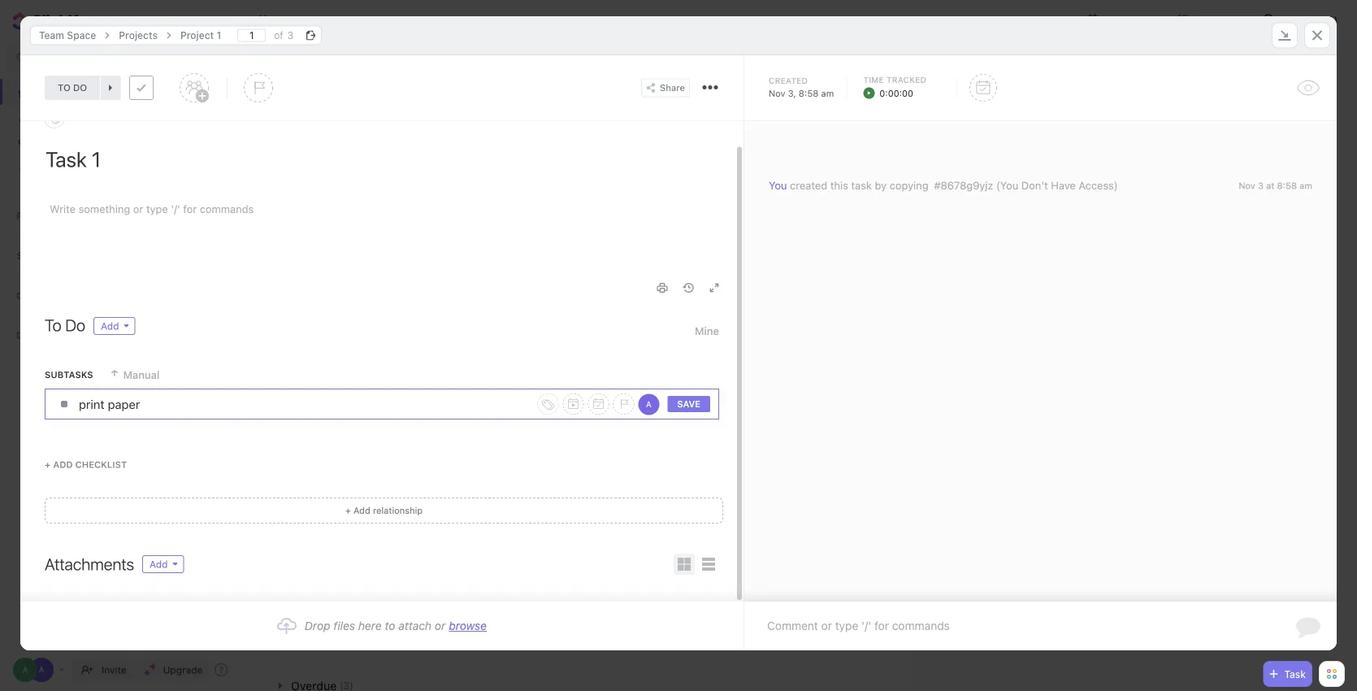 Task type: vqa. For each thing, say whether or not it's contained in the screenshot.
enterprise image
no



Task type: locate. For each thing, give the bounding box(es) containing it.
am for nov 3 at 8:58 am
[[1300, 181, 1313, 191]]

dialog
[[20, 16, 1338, 651]]

+ add checklist
[[45, 459, 127, 470]]

1 horizontal spatial 8:58
[[1278, 181, 1298, 191]]

+ left checklist
[[45, 459, 51, 470]]

1 vertical spatial home
[[41, 86, 70, 98]]

set priority image
[[244, 73, 273, 102]]

1 vertical spatial +
[[345, 505, 351, 516]]

3 left at
[[1259, 181, 1264, 191]]

Task name or type '/' for commands text field
[[79, 390, 517, 419]]

set priority element inside task body element
[[613, 394, 635, 415]]

are
[[583, 597, 599, 610]]

0 horizontal spatial +
[[45, 459, 51, 470]]

to right 'here'
[[385, 619, 396, 633]]

0 horizontal spatial today
[[678, 597, 709, 610]]

and
[[478, 597, 497, 610]]

1 horizontal spatial 1
[[328, 109, 333, 122]]

am right 3,
[[822, 88, 835, 98]]

0 horizontal spatial 8:58
[[799, 88, 819, 98]]

checklist
[[75, 459, 127, 470]]

0 horizontal spatial home
[[41, 86, 70, 98]]

to left do on the left
[[58, 82, 71, 93]]

manual button
[[109, 361, 160, 389]]

access)
[[1079, 179, 1119, 192]]

8:58 right at
[[1278, 181, 1298, 191]]

add button right do in the top left of the page
[[94, 317, 135, 335]]

0 horizontal spatial am
[[822, 88, 835, 98]]

today right for
[[678, 597, 709, 610]]

0 horizontal spatial 3
[[288, 30, 294, 41]]

project
[[180, 30, 214, 41]]

3 for nov
[[1259, 181, 1264, 191]]

0 vertical spatial today
[[1242, 115, 1270, 126]]

reminders
[[500, 597, 556, 610]]

home
[[259, 13, 290, 26], [41, 86, 70, 98]]

add left relationship
[[354, 505, 371, 516]]

lineup
[[275, 63, 337, 85]]

share button
[[642, 78, 690, 97]]

to do
[[58, 82, 87, 93]]

0 vertical spatial 8:58
[[799, 88, 819, 98]]

set priority element inside task details element
[[244, 73, 273, 102]]

0 vertical spatial am
[[822, 88, 835, 98]]

3 right 'of'
[[288, 30, 294, 41]]

project 1
[[180, 30, 221, 41]]

upgrade link
[[138, 659, 209, 681]]

this
[[831, 179, 849, 192]]

project 1 link
[[172, 26, 230, 45]]

scheduled
[[603, 597, 657, 610]]

home inside 'link'
[[41, 86, 70, 98]]

1 vertical spatial nov
[[1239, 181, 1256, 191]]

8:58 right 3,
[[799, 88, 819, 98]]

0 vertical spatial nov
[[769, 88, 786, 98]]

add button right attachments
[[142, 555, 184, 573]]

0 horizontal spatial add button
[[94, 317, 135, 335]]

am inside task history region
[[1300, 181, 1313, 191]]

add left checklist
[[53, 459, 73, 470]]

0 horizontal spatial 1
[[217, 30, 221, 41]]

+ left relationship
[[345, 505, 351, 516]]

1 for project 1
[[217, 30, 221, 41]]

to inside to do dropdown button
[[58, 82, 71, 93]]

today up at
[[1242, 115, 1270, 126]]

here.
[[594, 615, 620, 629]]

1 right project
[[217, 30, 221, 41]]

today inside tasks and reminders that are scheduled for today will appear here.
[[678, 597, 709, 610]]

1 horizontal spatial today
[[1242, 115, 1270, 126]]

1 for ‎task 1
[[328, 109, 333, 122]]

0 vertical spatial agenda
[[1195, 14, 1230, 25]]

set priority element left lineup
[[244, 73, 273, 102]]

8:58 inside task history region
[[1278, 181, 1298, 191]]

home up 'of'
[[259, 13, 290, 26]]

0 vertical spatial 3
[[288, 30, 294, 41]]

upgrade
[[163, 664, 203, 676]]

(you
[[997, 179, 1019, 192]]

1 horizontal spatial home
[[259, 13, 290, 26]]

attach
[[399, 619, 432, 633]]

1 vertical spatial to
[[385, 619, 396, 633]]

3 inside task history region
[[1259, 181, 1264, 191]]

3 inside task locations element
[[288, 30, 294, 41]]

appear
[[554, 615, 590, 629]]

1 horizontal spatial agenda
[[1195, 14, 1230, 25]]

0 horizontal spatial set priority element
[[244, 73, 273, 102]]

add button
[[94, 317, 135, 335], [142, 555, 184, 573]]

0 vertical spatial 1
[[217, 30, 221, 41]]

docs
[[16, 330, 44, 341]]

1 vertical spatial 1
[[328, 109, 333, 122]]

1 vertical spatial agenda
[[945, 62, 1012, 85]]

save
[[678, 399, 701, 409]]

projects
[[119, 30, 158, 41]]

1 horizontal spatial add button
[[142, 555, 184, 573]]

copying
[[890, 179, 929, 192]]

for
[[660, 597, 675, 610]]

am inside created nov 3, 8:58 am
[[822, 88, 835, 98]]

projects link
[[111, 26, 166, 45]]

agenda
[[1195, 14, 1230, 25], [945, 62, 1012, 85]]

1 horizontal spatial to
[[385, 619, 396, 633]]

‎task 1
[[302, 109, 333, 122]]

task history region
[[745, 121, 1338, 602]]

0 horizontal spatial agenda
[[945, 62, 1012, 85]]

1 horizontal spatial +
[[345, 505, 351, 516]]

set priority element
[[244, 73, 273, 102], [613, 394, 635, 415]]

today
[[1242, 115, 1270, 126], [678, 597, 709, 610]]

1 horizontal spatial 3
[[1259, 181, 1264, 191]]

tracked
[[887, 75, 927, 84]]

0 vertical spatial set priority element
[[244, 73, 273, 102]]

0 vertical spatial add button
[[94, 317, 135, 335]]

task details element
[[20, 55, 1338, 121]]

nov left at
[[1239, 181, 1256, 191]]

by
[[875, 179, 887, 192]]

home left do on the left
[[41, 86, 70, 98]]

space
[[67, 30, 96, 41]]

dashboards
[[16, 290, 84, 301]]

1 horizontal spatial nov
[[1239, 181, 1256, 191]]

1 vertical spatial add button
[[142, 555, 184, 573]]

1 vertical spatial today
[[678, 597, 709, 610]]

1
[[217, 30, 221, 41], [328, 109, 333, 122]]

have
[[1052, 179, 1076, 192]]

goals
[[41, 138, 69, 150]]

1 horizontal spatial am
[[1300, 181, 1313, 191]]

today inside button
[[1242, 115, 1270, 126]]

tasks and reminders that are scheduled for today will appear here.
[[445, 597, 709, 629]]

Edit task name text field
[[46, 146, 720, 173]]

1 inside task locations element
[[217, 30, 221, 41]]

goals link
[[0, 131, 246, 157]]

task locations element
[[20, 16, 1338, 55]]

favorites button
[[0, 196, 246, 235]]

tasks
[[445, 597, 475, 610]]

to do
[[45, 316, 85, 335]]

⌘k
[[211, 52, 226, 63]]

1 right ‎task
[[328, 109, 333, 122]]

1 vertical spatial 3
[[1259, 181, 1264, 191]]

to
[[58, 82, 71, 93], [385, 619, 396, 633]]

0 horizontal spatial nov
[[769, 88, 786, 98]]

home link
[[0, 79, 246, 105]]

1 vertical spatial am
[[1300, 181, 1313, 191]]

nov left 3,
[[769, 88, 786, 98]]

a button
[[639, 393, 660, 415]]

task body element
[[20, 101, 744, 602]]

am right at
[[1300, 181, 1313, 191]]

0 vertical spatial to
[[58, 82, 71, 93]]

calendar
[[1105, 14, 1146, 25]]

you created this task by copying #8678g9yjz (you don't have access)
[[769, 179, 1119, 192]]

1 vertical spatial set priority element
[[613, 394, 635, 415]]

0 vertical spatial +
[[45, 459, 51, 470]]

+
[[45, 459, 51, 470], [345, 505, 351, 516]]

1 vertical spatial 8:58
[[1278, 181, 1298, 191]]

set priority element left a dropdown button
[[613, 394, 635, 415]]

3
[[288, 30, 294, 41], [1259, 181, 1264, 191]]

1 horizontal spatial set priority element
[[613, 394, 635, 415]]

add
[[101, 320, 119, 332], [53, 459, 73, 470], [354, 505, 371, 516], [150, 559, 168, 570]]

8:58 inside created nov 3, 8:58 am
[[799, 88, 819, 98]]

am
[[822, 88, 835, 98], [1300, 181, 1313, 191]]

you
[[769, 179, 788, 192]]

favorites
[[16, 211, 70, 221]]

0 horizontal spatial to
[[58, 82, 71, 93]]



Task type: describe. For each thing, give the bounding box(es) containing it.
nov 3 at 8:58 am
[[1239, 181, 1313, 191]]

of 3
[[274, 30, 294, 41]]

relationship
[[373, 505, 423, 516]]

to do button
[[45, 76, 100, 100]]

do
[[73, 82, 87, 93]]

sidebar navigation
[[0, 0, 246, 691]]

Set task position in this List number field
[[238, 29, 266, 42]]

‎task 1 link
[[275, 100, 472, 131]]

3,
[[789, 88, 797, 98]]

here
[[358, 619, 382, 633]]

add right attachments
[[150, 559, 168, 570]]

3 for of
[[288, 30, 294, 41]]

search
[[32, 52, 64, 63]]

+ for + add relationship
[[345, 505, 351, 516]]

+ for + add checklist
[[45, 459, 51, 470]]

task
[[852, 179, 872, 192]]

that
[[559, 597, 580, 610]]

tasks and reminders that are scheduled for today will appear here. tab panel
[[267, 346, 887, 691]]

set priority image
[[613, 394, 635, 415]]

created nov 3, 8:58 am
[[769, 76, 835, 98]]

browse link
[[449, 619, 487, 633]]

of
[[274, 30, 284, 41]]

at
[[1267, 181, 1275, 191]]

+ add relationship
[[345, 505, 423, 516]]

mine link
[[695, 317, 720, 345]]

task settings image
[[709, 85, 713, 89]]

add right do in the top left of the page
[[101, 320, 119, 332]]

‎task
[[302, 109, 325, 122]]

8:58 for at
[[1278, 181, 1298, 191]]

drop
[[305, 619, 331, 633]]

files
[[334, 619, 355, 633]]

today button
[[1235, 111, 1277, 131]]

attachments
[[45, 555, 134, 574]]

team space link
[[31, 26, 104, 45]]

notifications link
[[0, 105, 246, 131]]

or
[[435, 619, 446, 633]]

0:00:00 button
[[864, 86, 937, 100]]

nov inside created nov 3, 8:58 am
[[769, 88, 786, 98]]

manual
[[123, 369, 160, 381]]

0:00:00
[[880, 88, 914, 98]]

will
[[534, 615, 551, 629]]

created
[[790, 179, 828, 192]]

do
[[65, 316, 85, 335]]

minimize task image
[[1279, 30, 1292, 41]]

nov inside task history region
[[1239, 181, 1256, 191]]

a
[[646, 400, 652, 409]]

invite
[[102, 664, 127, 676]]

to
[[45, 316, 62, 335]]

show
[[41, 164, 68, 176]]

hide
[[1296, 67, 1319, 80]]

browse
[[449, 619, 487, 633]]

subtasks
[[45, 370, 93, 380]]

time tracked
[[864, 75, 927, 84]]

don't
[[1022, 179, 1049, 192]]

share
[[660, 83, 686, 93]]

time
[[864, 75, 885, 84]]

dialog containing to do
[[20, 16, 1338, 651]]

am for created nov 3, 8:58 am
[[822, 88, 835, 98]]

team
[[39, 30, 64, 41]]

show less
[[41, 164, 90, 176]]

less
[[70, 164, 90, 176]]

0 vertical spatial home
[[259, 13, 290, 26]]

task
[[1285, 668, 1307, 680]]

notifications
[[41, 112, 103, 124]]

add button for attachments
[[142, 555, 184, 573]]

8:58 for 3,
[[799, 88, 819, 98]]

team space
[[39, 30, 96, 41]]

mine
[[695, 325, 720, 337]]

add button for to do
[[94, 317, 135, 335]]

created
[[769, 76, 808, 85]]

drop files here to attach or browse
[[305, 619, 487, 633]]

#8678g9yjz
[[935, 179, 994, 192]]



